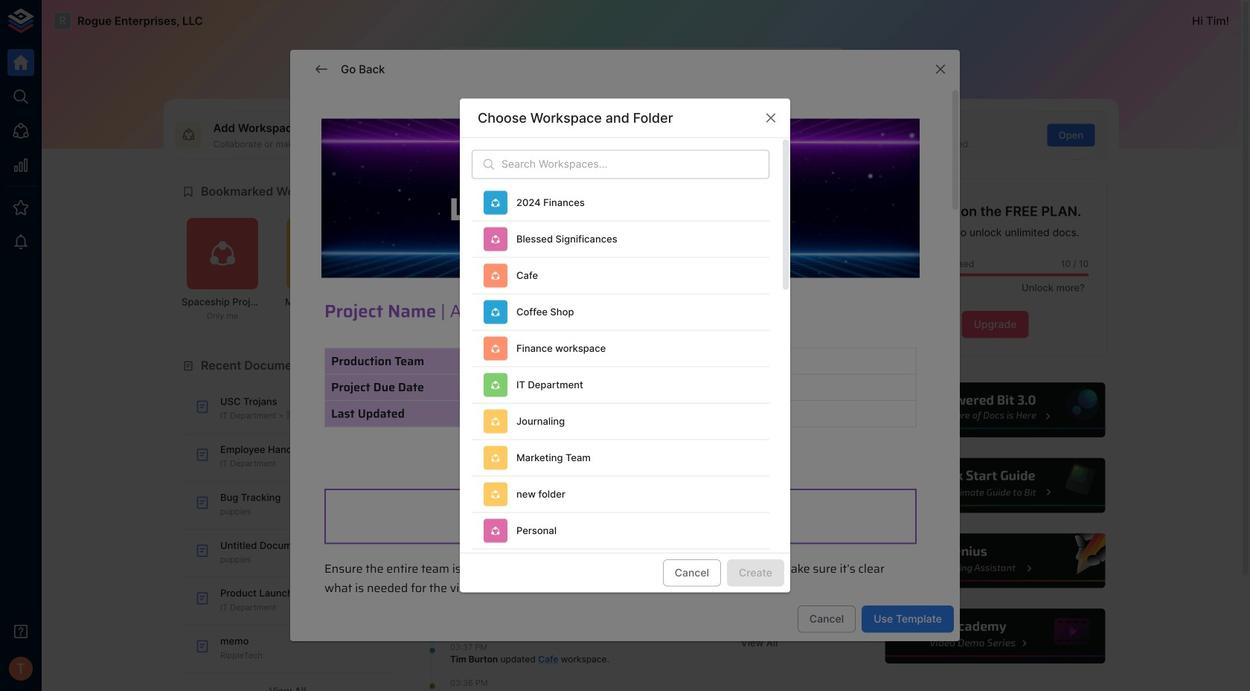 Task type: locate. For each thing, give the bounding box(es) containing it.
3 help image from the top
[[883, 532, 1107, 591]]

4 help image from the top
[[883, 607, 1107, 666]]

Search Workspaces... text field
[[502, 150, 769, 179]]

dialog
[[290, 50, 960, 691], [460, 99, 790, 691]]

help image
[[883, 381, 1107, 440], [883, 456, 1107, 515], [883, 532, 1107, 591], [883, 607, 1107, 666]]



Task type: vqa. For each thing, say whether or not it's contained in the screenshot.
fourth help image
yes



Task type: describe. For each thing, give the bounding box(es) containing it.
1 help image from the top
[[883, 381, 1107, 440]]

2 help image from the top
[[883, 456, 1107, 515]]



